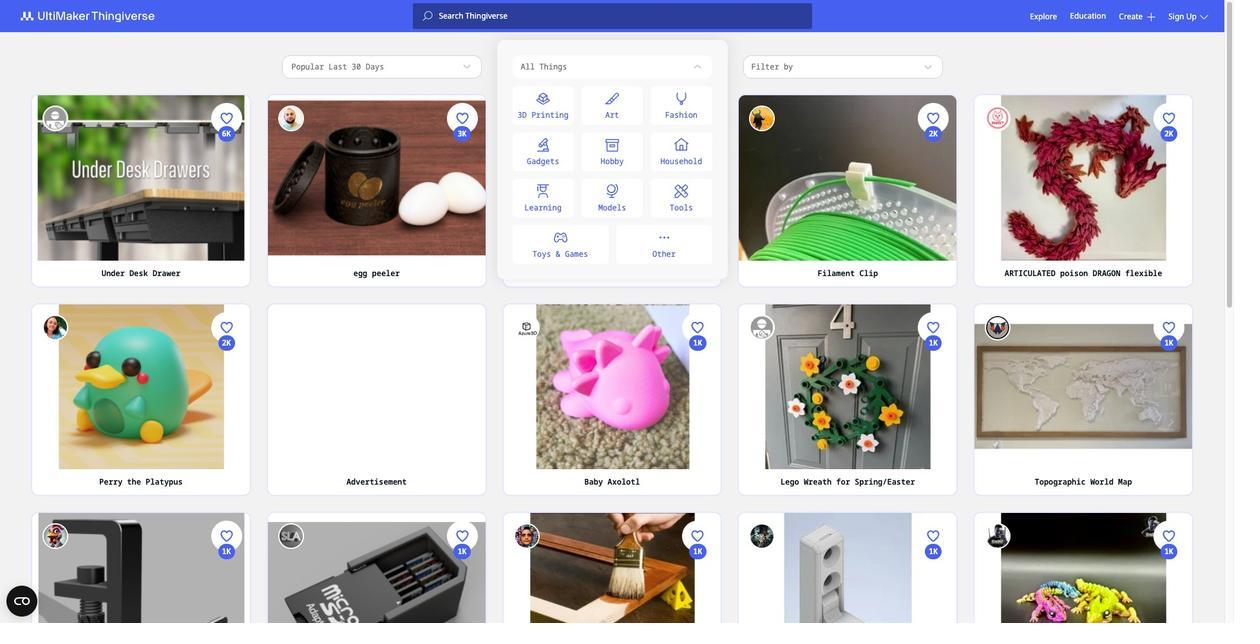 Task type: locate. For each thing, give the bounding box(es) containing it.
articulated poison dragon flexible link
[[975, 261, 1193, 286]]

8
[[931, 239, 936, 250]]

1 14 from the left
[[222, 448, 231, 459]]

things
[[539, 61, 567, 72], [539, 61, 567, 72]]

1k for "thumbnail representing little grass dragon - articulated - print in place - flexi - no supports - fantasy"
[[1165, 546, 1174, 557]]

filter by
[[752, 61, 793, 72]]

tools
[[670, 202, 693, 213]]

baby axolotl link
[[504, 470, 721, 495]]

all things button
[[513, 55, 712, 79], [513, 55, 712, 79]]

gadgets button
[[513, 133, 574, 171]]

avatar image for thumbnail representing articulated poison dragon flexible
[[985, 106, 1011, 131]]

perry the platypus
[[99, 477, 183, 488]]

sign up
[[1169, 11, 1197, 22]]

education link
[[1070, 9, 1106, 23]]

hobby
[[601, 156, 624, 167]]

thumbnail representing baby axolotl image
[[504, 304, 721, 470]]

the
[[127, 477, 141, 488]]

other
[[653, 249, 676, 260]]

sign
[[1169, 11, 1185, 22]]

flexible
[[1126, 268, 1163, 279]]

2 14 from the left
[[929, 448, 938, 459]]

1 horizontal spatial advertisement
[[582, 268, 643, 279]]

lego
[[781, 477, 799, 488]]

art button
[[582, 86, 643, 125]]

14
[[222, 448, 231, 459], [929, 448, 938, 459]]

0 horizontal spatial 14
[[222, 448, 231, 459]]

1 horizontal spatial 14
[[929, 448, 938, 459]]

all
[[521, 61, 535, 72], [521, 61, 535, 72]]

avatar image for thumbnail representing sd card holder /ru
[[278, 524, 304, 550]]

avatar image for thumbnail representing baby axolotl
[[514, 315, 540, 341]]

days
[[366, 61, 384, 72]]

advertisement
[[582, 268, 643, 279], [347, 477, 407, 488]]

create
[[1119, 11, 1143, 22]]

1k for thumbnail representing sd card holder /ru
[[458, 546, 467, 557]]

14 down 789
[[222, 448, 231, 459]]

articulated poison dragon flexible
[[1005, 268, 1163, 279]]

1k for thumbnail representing desk headphone holder - updated
[[222, 546, 231, 557]]

thumbnail representing articulated poison dragon flexible image
[[975, 95, 1193, 261]]

1 vertical spatial advertisement
[[347, 477, 407, 488]]

search control image
[[422, 11, 433, 21]]

topographic world map
[[1035, 477, 1132, 488]]

for
[[836, 477, 850, 488]]

peeler
[[372, 268, 400, 279]]

thumbnail representing topographic world map image
[[975, 304, 1193, 470]]

poison
[[1061, 268, 1088, 279]]

avatar image
[[43, 106, 68, 131], [278, 106, 304, 131], [750, 106, 775, 131], [985, 106, 1011, 131], [43, 315, 68, 341], [514, 315, 540, 341], [750, 315, 775, 341], [985, 315, 1011, 341], [43, 524, 68, 550], [278, 524, 304, 550], [514, 524, 540, 550], [750, 524, 775, 550], [985, 524, 1011, 550]]

1 horizontal spatial 2k
[[929, 128, 938, 139]]

Search Thingiverse text field
[[433, 11, 812, 21]]

spring/easter
[[855, 477, 915, 488]]

toys & games
[[533, 249, 588, 260]]

models button
[[582, 179, 643, 218]]

avatar image for thumbnail representing paint piramides
[[514, 524, 540, 550]]

1k
[[458, 184, 467, 195], [929, 184, 938, 195], [1165, 184, 1174, 195], [693, 337, 703, 348], [929, 337, 938, 348], [1165, 337, 1174, 348], [222, 546, 231, 557], [458, 546, 467, 557], [693, 546, 703, 557], [929, 546, 938, 557], [1165, 546, 1174, 557]]

popular last 30 days
[[292, 61, 384, 72]]

avatar image for thumbnail representing desk headphone holder - updated
[[43, 524, 68, 550]]

fashion
[[665, 110, 698, 120]]

under desk drawer
[[102, 268, 180, 279]]

toys
[[533, 249, 551, 260]]

0 horizontal spatial advertisement
[[347, 477, 407, 488]]

explore
[[1030, 11, 1057, 22]]

art
[[605, 110, 619, 120]]

&
[[556, 249, 561, 260]]

1k for thumbnail representing paint piramides
[[693, 546, 703, 557]]

gadgets
[[527, 156, 559, 167]]

all things
[[521, 61, 567, 72], [521, 61, 567, 72]]

sign up button
[[1169, 11, 1212, 22]]

2 horizontal spatial 2k
[[1165, 128, 1174, 139]]

789
[[220, 393, 234, 404]]

under desk drawer link
[[32, 261, 250, 286]]

880
[[1162, 393, 1176, 404]]

14 for perry the platypus
[[222, 448, 231, 459]]

thumbnail representing desk headphone holder - updated image
[[32, 514, 250, 624]]

3d printing button
[[513, 86, 574, 125]]

thumbnail representing under desk drawer image
[[32, 95, 250, 261]]

axolotl
[[608, 477, 640, 488]]

avatar image for thumbnail representing perry the platypus
[[43, 315, 68, 341]]

14 down "922" at the bottom
[[929, 448, 938, 459]]

thumbnail representing paint piramides image
[[504, 514, 721, 624]]

map
[[1119, 477, 1132, 488]]

learning
[[525, 202, 562, 213]]

models
[[598, 202, 626, 213]]

topographic
[[1035, 477, 1086, 488]]

3d
[[518, 110, 527, 120]]

0 horizontal spatial 2k
[[222, 337, 231, 348]]

thumbnail representing little grass dragon - articulated - print in place - flexi - no supports - fantasy image
[[975, 514, 1193, 624]]

perry
[[99, 477, 122, 488]]

tools button
[[651, 179, 712, 218]]

thumbnail representing perry the platypus image
[[32, 304, 250, 470]]



Task type: vqa. For each thing, say whether or not it's contained in the screenshot.


Task type: describe. For each thing, give the bounding box(es) containing it.
open widget image
[[6, 586, 37, 617]]

avatar image for thumbnail representing topographic world map
[[985, 315, 1011, 341]]

lego wreath for spring/easter
[[781, 477, 915, 488]]

30
[[352, 61, 361, 72]]

35
[[1165, 448, 1174, 459]]

topographic world map link
[[975, 470, 1193, 495]]

games
[[565, 249, 588, 260]]

household
[[661, 156, 702, 167]]

1k for thumbnail representing topographic world map
[[1165, 337, 1174, 348]]

thumbnail representing foldable wall hook 2024 (print in place) image
[[739, 514, 957, 624]]

thumbnail representing filament clip image
[[739, 95, 957, 261]]

perry the platypus link
[[32, 470, 250, 495]]

filament clip link
[[739, 261, 957, 286]]

avatar image for thumbnail representing foldable wall hook 2024 (print in place)
[[750, 524, 775, 550]]

household button
[[651, 133, 712, 171]]

900
[[691, 602, 705, 613]]

by
[[784, 61, 793, 72]]

makerbot logo image
[[13, 8, 170, 24]]

avatar image for thumbnail representing lego wreath for spring/easter
[[750, 315, 775, 341]]

other button
[[616, 226, 712, 264]]

egg peeler
[[354, 268, 400, 279]]

0 vertical spatial advertisement
[[582, 268, 643, 279]]

851
[[691, 393, 705, 404]]

avatar image for thumbnail representing egg peeler
[[278, 106, 304, 131]]

1k for thumbnail representing lego wreath for spring/easter
[[929, 337, 938, 348]]

create button
[[1119, 11, 1156, 22]]

avatar image for the 'thumbnail representing filament clip'
[[750, 106, 775, 131]]

baby axolotl
[[585, 477, 640, 488]]

thumbnail representing lego wreath for spring/easter image
[[739, 304, 957, 470]]

filament
[[818, 268, 855, 279]]

explore button
[[1030, 11, 1057, 22]]

3k
[[458, 128, 467, 139]]

popular
[[292, 61, 324, 72]]

last
[[329, 61, 347, 72]]

baby
[[585, 477, 603, 488]]

articulated
[[1005, 268, 1056, 279]]

thumbnail representing sd card holder /ru image
[[268, 514, 486, 624]]

toys & games button
[[513, 226, 609, 264]]

54
[[222, 239, 231, 250]]

14 for lego wreath for spring/easter
[[929, 448, 938, 459]]

platypus
[[146, 477, 183, 488]]

plusicon image
[[1148, 13, 1156, 21]]

under
[[102, 268, 125, 279]]

fashion button
[[651, 86, 712, 125]]

2k for 9
[[1165, 128, 1174, 139]]

thumbnail representing egg peeler image
[[268, 95, 486, 261]]

up
[[1187, 11, 1197, 22]]

1k for thumbnail representing baby axolotl
[[693, 337, 703, 348]]

717
[[455, 602, 469, 613]]

egg
[[354, 268, 367, 279]]

wreath
[[804, 477, 832, 488]]

avatar image for "thumbnail representing little grass dragon - articulated - print in place - flexi - no supports - fantasy"
[[985, 524, 1011, 550]]

world
[[1091, 477, 1114, 488]]

hobby button
[[582, 133, 643, 171]]

egg peeler link
[[268, 261, 486, 286]]

2k for 14
[[222, 337, 231, 348]]

2k for 8
[[929, 128, 938, 139]]

dragon
[[1093, 268, 1121, 279]]

922
[[927, 393, 941, 404]]

671
[[1162, 602, 1176, 613]]

1k for thumbnail representing foldable wall hook 2024 (print in place)
[[929, 546, 938, 557]]

desk
[[129, 268, 148, 279]]

clip
[[860, 268, 878, 279]]

4k
[[222, 184, 231, 195]]

6k
[[222, 128, 231, 139]]

avatar image for thumbnail representing under desk drawer
[[43, 106, 68, 131]]

drawer
[[153, 268, 180, 279]]

36
[[458, 239, 467, 250]]

3d printing
[[518, 110, 569, 120]]

9
[[1167, 239, 1172, 250]]

lego wreath for spring/easter link
[[739, 470, 957, 495]]

filter by button
[[743, 55, 943, 79]]

filament clip
[[818, 268, 878, 279]]

learning button
[[513, 179, 574, 218]]

filter
[[752, 61, 779, 72]]

printing
[[532, 110, 569, 120]]

education
[[1070, 10, 1106, 21]]



